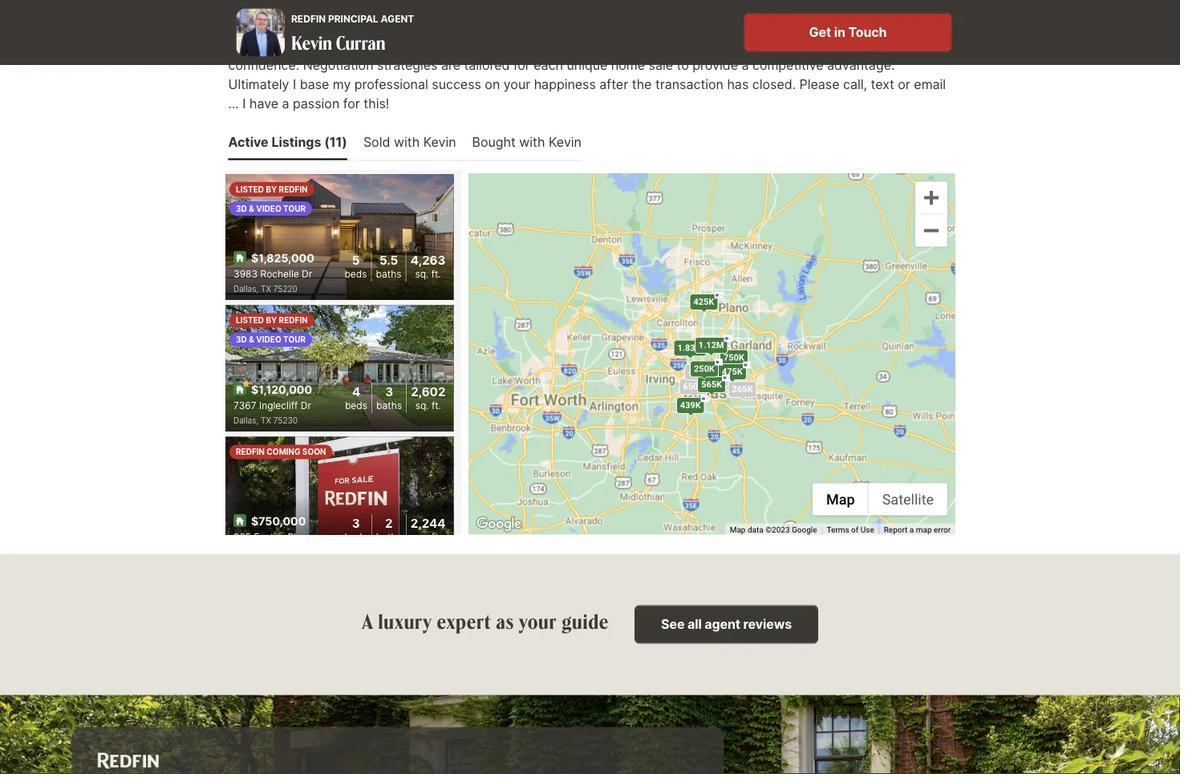 Task type: locate. For each thing, give the bounding box(es) containing it.
1 horizontal spatial kevin
[[423, 134, 456, 150]]

0 horizontal spatial with
[[394, 134, 420, 150]]

your
[[519, 608, 557, 634]]

1 & from the top
[[249, 203, 254, 213]]

3d
[[236, 203, 247, 213], [236, 335, 247, 344]]

sold with kevin
[[363, 134, 456, 150]]

0 horizontal spatial map
[[730, 525, 746, 534]]

0 vertical spatial listed by redfin
[[236, 184, 307, 194]]

1 horizontal spatial map
[[827, 491, 855, 508]]

listed by redfin
[[236, 184, 307, 194], [236, 315, 307, 325]]

map region
[[431, 61, 1048, 677]]

a
[[910, 525, 914, 534]]

satellite button
[[869, 483, 948, 515]]

kevin
[[291, 30, 332, 55], [423, 134, 456, 150], [549, 134, 582, 150]]

map data ©2023 google
[[730, 525, 817, 534]]

map
[[916, 525, 932, 534]]

menu bar
[[813, 483, 948, 515]]

redfin
[[279, 184, 307, 194], [279, 315, 307, 325], [236, 447, 264, 457]]

bought
[[472, 134, 516, 150]]

1 3d from the top
[[236, 203, 247, 213]]

error
[[934, 525, 951, 534]]

all
[[688, 616, 702, 632]]

kevin down redfin
[[291, 30, 332, 55]]

kevin right bought
[[549, 134, 582, 150]]

with right bought
[[519, 134, 545, 150]]

&
[[249, 203, 254, 213], [249, 335, 254, 344]]

1 video from the top
[[256, 203, 281, 213]]

photo of 925 easton pl, dallas, tx 75218 image
[[225, 437, 453, 563]]

listed
[[236, 184, 264, 194], [236, 315, 264, 325]]

principal
[[328, 13, 379, 24]]

a
[[362, 608, 374, 634]]

2 with from the left
[[519, 134, 545, 150]]

video for first photo of 3983 rochelle dr, dallas, tx 75220 from the left
[[256, 203, 281, 213]]

sold
[[363, 134, 390, 150]]

map left data
[[730, 525, 746, 534]]

0 vertical spatial video
[[256, 203, 281, 213]]

& for 1st photo of 7367 inglecliff dr, dallas, tx 75230 from the left
[[249, 335, 254, 344]]

kevin left bought
[[423, 134, 456, 150]]

redfin coming soon
[[236, 447, 326, 457]]

0 vertical spatial &
[[249, 203, 254, 213]]

1 vertical spatial tour
[[283, 335, 305, 344]]

1 by from the top
[[266, 184, 277, 194]]

1 vertical spatial 3d & video tour
[[236, 335, 305, 344]]

map inside popup button
[[827, 491, 855, 508]]

0 vertical spatial listed
[[236, 184, 264, 194]]

0 horizontal spatial kevin
[[291, 30, 332, 55]]

0 vertical spatial tour
[[283, 203, 305, 213]]

2 photo of 3983 rochelle dr, dallas, tx 75220 image from the left
[[453, 174, 681, 300]]

2 3d & video tour from the top
[[236, 335, 305, 344]]

with
[[394, 134, 420, 150], [519, 134, 545, 150]]

1 vertical spatial by
[[266, 315, 277, 325]]

kevin inside redfin principal agent kevin curran
[[291, 30, 332, 55]]

2 3d from the top
[[236, 335, 247, 344]]

1 vertical spatial map
[[730, 525, 746, 534]]

1 vertical spatial listed by redfin
[[236, 315, 307, 325]]

0 vertical spatial map
[[827, 491, 855, 508]]

1 tour from the top
[[283, 203, 305, 213]]

1 with from the left
[[394, 134, 420, 150]]

map for map
[[827, 491, 855, 508]]

in
[[834, 24, 846, 40]]

agent
[[705, 616, 741, 632]]

2 by from the top
[[266, 315, 277, 325]]

use
[[861, 525, 874, 534]]

2 & from the top
[[249, 335, 254, 344]]

map up terms
[[827, 491, 855, 508]]

1.12m
[[699, 340, 724, 350]]

video for 1st photo of 7367 inglecliff dr, dallas, tx 75230 from the left
[[256, 335, 281, 344]]

photo of 7367 inglecliff dr, dallas, tx 75230 image
[[225, 305, 453, 431], [453, 305, 681, 431]]

guide
[[562, 608, 609, 634]]

bought with kevin
[[472, 134, 582, 150]]

tour
[[283, 203, 305, 213], [283, 335, 305, 344]]

google image
[[473, 514, 526, 535]]

photo of 3983 rochelle dr, dallas, tx 75220 image
[[225, 174, 453, 300], [453, 174, 681, 300]]

1 vertical spatial 3d
[[236, 335, 247, 344]]

video
[[256, 203, 281, 213], [256, 335, 281, 344]]

expert
[[437, 608, 491, 634]]

750k
[[724, 352, 745, 362]]

1 3d & video tour from the top
[[236, 203, 305, 213]]

agent
[[381, 13, 414, 24]]

3d & video tour
[[236, 203, 305, 213], [236, 335, 305, 344]]

475k
[[722, 367, 743, 377]]

417k
[[689, 367, 709, 377]]

with for sold
[[394, 134, 420, 150]]

265k
[[732, 384, 753, 394]]

2 tour from the top
[[283, 335, 305, 344]]

see
[[661, 616, 685, 632]]

terms
[[827, 525, 850, 534]]

active
[[228, 134, 269, 150]]

2 video from the top
[[256, 335, 281, 344]]

touch
[[849, 24, 887, 40]]

a luxury expert as your guide
[[362, 608, 609, 634]]

2 horizontal spatial kevin
[[549, 134, 582, 150]]

1 photo of 3983 rochelle dr, dallas, tx 75220 image from the left
[[225, 174, 453, 300]]

map
[[827, 491, 855, 508], [730, 525, 746, 534]]

menu bar containing map
[[813, 483, 948, 515]]

0 vertical spatial 3d & video tour
[[236, 203, 305, 213]]

with right sold
[[394, 134, 420, 150]]

1 vertical spatial &
[[249, 335, 254, 344]]

1 vertical spatial video
[[256, 335, 281, 344]]

0 vertical spatial by
[[266, 184, 277, 194]]

1 horizontal spatial with
[[519, 134, 545, 150]]

by
[[266, 184, 277, 194], [266, 315, 277, 325]]

1 vertical spatial listed
[[236, 315, 264, 325]]

kevin for bought with kevin
[[549, 134, 582, 150]]

0 vertical spatial 3d
[[236, 203, 247, 213]]



Task type: vqa. For each thing, say whether or not it's contained in the screenshot.
Parking in the PARKING INFORMATION CARPORT SPACES: 0 COVERED SPACES: 2
no



Task type: describe. For each thing, give the bounding box(es) containing it.
tour for first photo of 3983 rochelle dr, dallas, tx 75220 from the left
[[283, 203, 305, 213]]

1.83m
[[678, 343, 703, 353]]

terms of use link
[[827, 525, 874, 534]]

3d & video tour for first photo of 3983 rochelle dr, dallas, tx 75220 from the left
[[236, 203, 305, 213]]

redfin principal agent kevin curran
[[291, 13, 414, 55]]

2 listed from the top
[[236, 315, 264, 325]]

luxury
[[378, 608, 432, 634]]

coming
[[266, 447, 300, 457]]

2 listed by redfin from the top
[[236, 315, 307, 325]]

as
[[496, 608, 514, 634]]

listings
[[272, 134, 321, 150]]

soon
[[302, 447, 326, 457]]

terms of use
[[827, 525, 874, 534]]

of
[[851, 525, 859, 534]]

425k
[[694, 297, 715, 307]]

tour for 1st photo of 7367 inglecliff dr, dallas, tx 75230 from the left
[[283, 335, 305, 344]]

2 vertical spatial redfin
[[236, 447, 264, 457]]

google
[[792, 525, 817, 534]]

satellite
[[882, 491, 934, 508]]

(11)
[[324, 134, 347, 150]]

reviews
[[743, 616, 792, 632]]

565k
[[702, 380, 722, 390]]

redfin premier image
[[98, 753, 198, 774]]

report a map error
[[884, 525, 951, 534]]

250k
[[694, 364, 715, 374]]

& for first photo of 3983 rochelle dr, dallas, tx 75220 from the left
[[249, 203, 254, 213]]

1 vertical spatial redfin
[[279, 315, 307, 325]]

1 listed from the top
[[236, 184, 264, 194]]

redfin
[[291, 13, 326, 24]]

by for 1st photo of 7367 inglecliff dr, dallas, tx 75230 from the left
[[266, 315, 277, 325]]

report a map error link
[[884, 525, 951, 534]]

with for bought
[[519, 134, 545, 150]]

439k
[[680, 400, 701, 410]]

report
[[884, 525, 908, 534]]

curran
[[336, 30, 385, 55]]

see all agent reviews button
[[635, 605, 819, 644]]

map for map data ©2023 google
[[730, 525, 746, 534]]

0 vertical spatial redfin
[[279, 184, 307, 194]]

see all agent reviews
[[661, 616, 792, 632]]

©2023
[[766, 525, 790, 534]]

map button
[[813, 483, 869, 515]]

active listings (11)
[[228, 134, 347, 150]]

data
[[748, 525, 764, 534]]

2 photo of 7367 inglecliff dr, dallas, tx 75230 image from the left
[[453, 305, 681, 431]]

get in touch
[[809, 24, 887, 40]]

get
[[809, 24, 831, 40]]

kevin for sold with kevin
[[423, 134, 456, 150]]

650k
[[683, 381, 704, 391]]

by for first photo of 3983 rochelle dr, dallas, tx 75220 from the left
[[266, 184, 277, 194]]

3d & video tour for 1st photo of 7367 inglecliff dr, dallas, tx 75230 from the left
[[236, 335, 305, 344]]

get in touch button
[[744, 13, 952, 52]]

1 photo of 7367 inglecliff dr, dallas, tx 75230 image from the left
[[225, 305, 453, 431]]

1 listed by redfin from the top
[[236, 184, 307, 194]]

kevin curran, redfin principal agent image
[[236, 8, 285, 57]]



